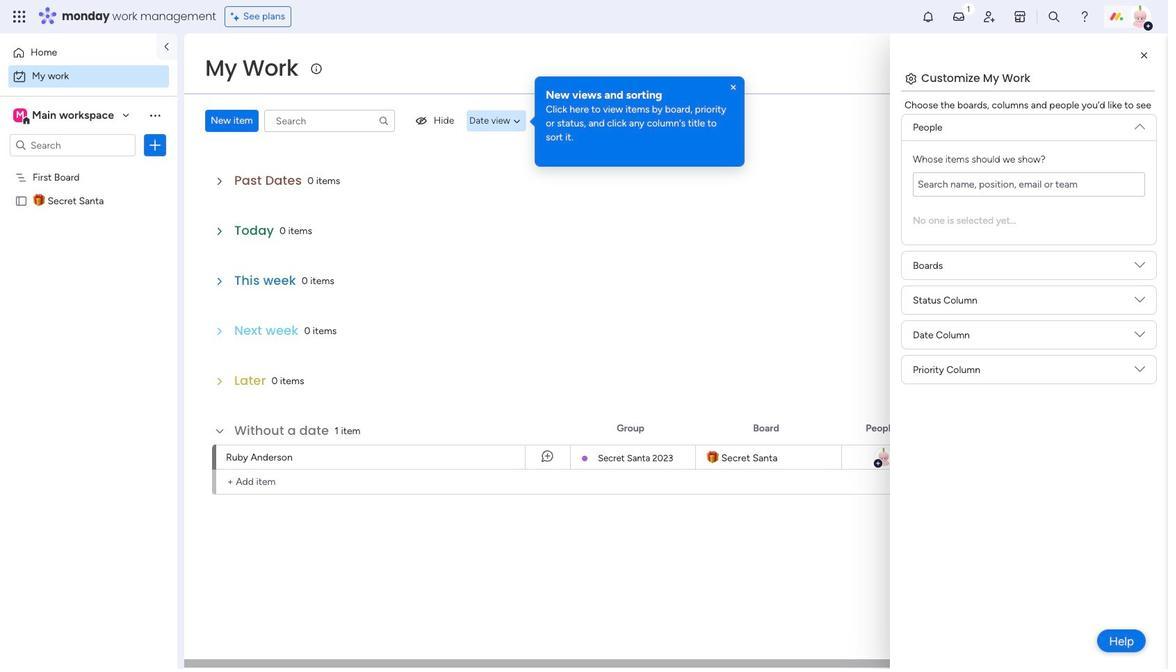Task type: locate. For each thing, give the bounding box(es) containing it.
3 dapulse dropdown down arrow image from the top
[[1135, 364, 1146, 380]]

ruby anderson image
[[873, 447, 894, 468]]

0 vertical spatial dapulse dropdown down arrow image
[[1135, 260, 1146, 276]]

dapulse dropdown down arrow image
[[1135, 260, 1146, 276], [1135, 330, 1146, 345]]

see plans image
[[231, 9, 243, 24]]

select product image
[[13, 10, 26, 24]]

public board image
[[15, 194, 28, 207]]

Filter dashboard by text search field
[[264, 110, 395, 132]]

invite members image
[[983, 10, 997, 24]]

close image
[[728, 82, 739, 93]]

Search in workspace field
[[29, 137, 116, 153]]

search everything image
[[1048, 10, 1061, 24]]

main content
[[184, 33, 1169, 670]]

None text field
[[913, 173, 1146, 197]]

option
[[8, 42, 148, 64], [8, 65, 169, 88], [0, 165, 177, 167]]

0 vertical spatial dapulse dropdown down arrow image
[[1135, 116, 1146, 132]]

notifications image
[[922, 10, 936, 24]]

None search field
[[264, 110, 395, 132]]

1 image
[[963, 1, 975, 16]]

heading
[[546, 88, 734, 103]]

list box
[[0, 162, 177, 400]]

help image
[[1078, 10, 1092, 24]]

1 vertical spatial dapulse dropdown down arrow image
[[1135, 330, 1146, 345]]

1 vertical spatial dapulse dropdown down arrow image
[[1135, 295, 1146, 311]]

monday marketplace image
[[1013, 10, 1027, 24]]

workspace image
[[13, 108, 27, 123]]

dapulse dropdown down arrow image
[[1135, 116, 1146, 132], [1135, 295, 1146, 311], [1135, 364, 1146, 380]]

workspace options image
[[148, 108, 162, 122]]

1 dapulse dropdown down arrow image from the top
[[1135, 260, 1146, 276]]

2 vertical spatial dapulse dropdown down arrow image
[[1135, 364, 1146, 380]]

search image
[[378, 115, 389, 127]]



Task type: describe. For each thing, give the bounding box(es) containing it.
options image
[[148, 138, 162, 152]]

ruby anderson image
[[1130, 6, 1152, 28]]

workspace selection element
[[13, 107, 116, 125]]

Search name, position, email or team text field
[[913, 173, 1146, 197]]

0 vertical spatial option
[[8, 42, 148, 64]]

1 vertical spatial option
[[8, 65, 169, 88]]

update feed image
[[952, 10, 966, 24]]

1 dapulse dropdown down arrow image from the top
[[1135, 116, 1146, 132]]

2 dapulse dropdown down arrow image from the top
[[1135, 295, 1146, 311]]

2 dapulse dropdown down arrow image from the top
[[1135, 330, 1146, 345]]

2 vertical spatial option
[[0, 165, 177, 167]]



Task type: vqa. For each thing, say whether or not it's contained in the screenshot.
option
yes



